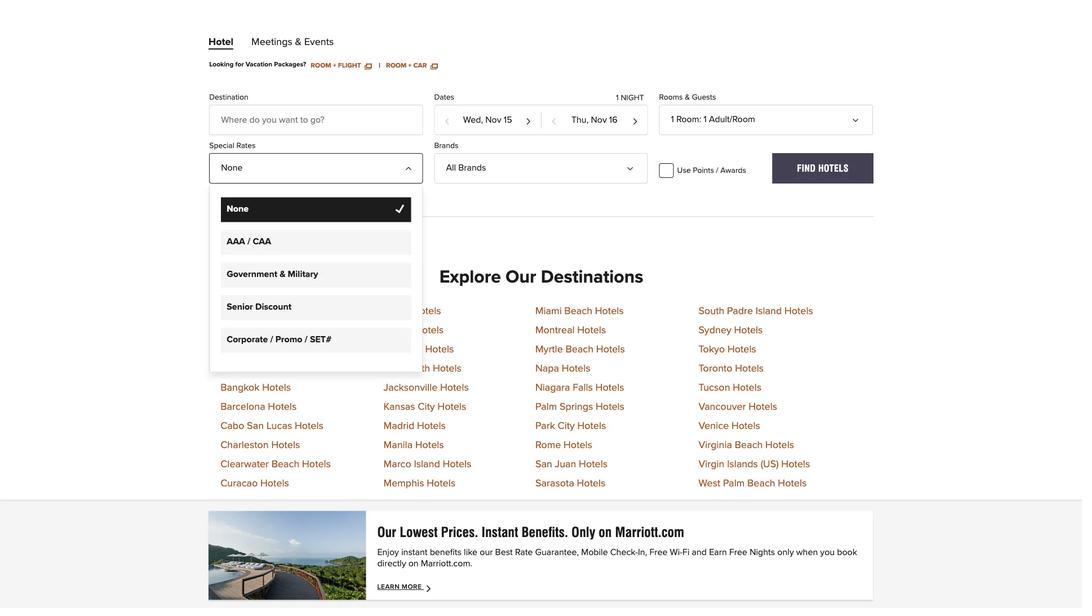 Task type: vqa. For each thing, say whether or not it's contained in the screenshot.
Venice Hotels
yes



Task type: describe. For each thing, give the bounding box(es) containing it.
Check-in text field
[[435, 105, 541, 135]]

rooms & guests
[[659, 93, 716, 101]]

mobile
[[581, 549, 608, 558]]

toronto hotels
[[699, 364, 764, 374]]

check image
[[396, 203, 407, 214]]

0 horizontal spatial san
[[247, 421, 264, 432]]

marco island hotels link
[[384, 460, 472, 470]]

dates
[[434, 93, 454, 101]]

corporate / promo / set# link
[[221, 329, 411, 353]]

:
[[699, 115, 702, 124]]

bangkok hotels link
[[221, 383, 291, 393]]

hotels inside button
[[819, 163, 849, 174]]

miami beach hotels
[[536, 306, 624, 317]]

best
[[495, 549, 513, 558]]

hotel link
[[209, 37, 233, 52]]

1 horizontal spatial san
[[536, 460, 553, 470]]

2 horizontal spatial 1
[[704, 115, 707, 124]]

guests
[[692, 93, 716, 101]]

2 horizontal spatial room
[[677, 115, 699, 124]]

west palm beach hotels link
[[699, 479, 807, 489]]

1 vertical spatial none link
[[221, 198, 411, 223]]

fi
[[683, 549, 690, 558]]

manila hotels
[[384, 441, 444, 451]]

beach for clearwater
[[272, 460, 300, 470]]

destinations
[[541, 268, 644, 286]]

benefits
[[430, 549, 462, 558]]

memphis hotels link
[[384, 479, 456, 489]]

niagara falls hotels
[[536, 383, 624, 393]]

baltimore hotels
[[221, 364, 294, 374]]

1 vertical spatial brands
[[459, 163, 486, 172]]

1 vertical spatial none
[[227, 205, 249, 214]]

falls
[[573, 383, 593, 393]]

government & military
[[227, 270, 318, 279]]

earn
[[709, 549, 727, 558]]

trigger image for rooms & guests
[[855, 112, 864, 121]]

vancouver hotels
[[699, 402, 778, 412]]

nights
[[750, 549, 775, 558]]

trigger image for special rates
[[404, 161, 413, 170]]

tucson hotels
[[699, 383, 762, 393]]

park city hotels
[[536, 421, 606, 432]]

+ for flight
[[333, 62, 336, 69]]

explore
[[440, 268, 501, 286]]

miami
[[536, 306, 562, 317]]

bahamas
[[221, 326, 261, 336]]

on inside enjoy instant benefits like our best rate guarantee, mobile check-in, free wi-fi and earn free nights only when you book directly on marriott.com.
[[409, 560, 419, 569]]

charleston
[[221, 441, 269, 451]]

& for government
[[280, 270, 286, 279]]

1 horizontal spatial island
[[756, 306, 782, 317]]

+ for car
[[408, 62, 412, 69]]

book direct image
[[209, 512, 366, 601]]

arrow down image
[[630, 161, 639, 170]]

opens in a new browser window. image
[[365, 62, 372, 69]]

clearwater beach hotels
[[221, 460, 331, 470]]

south
[[699, 306, 725, 317]]

sarasota
[[536, 479, 574, 489]]

bangkok
[[221, 383, 260, 393]]

myrtle
[[536, 345, 563, 355]]

corporate / promo / set#
[[227, 336, 332, 345]]

room for room + car
[[386, 62, 407, 69]]

palm springs hotels link
[[536, 402, 625, 412]]

marco island hotels
[[384, 460, 472, 470]]

rome hotels
[[536, 441, 593, 451]]

2 free from the left
[[730, 549, 748, 558]]

military
[[288, 270, 318, 279]]

events
[[304, 37, 334, 47]]

memphis
[[384, 479, 424, 489]]

florence hotels link
[[384, 345, 454, 355]]

special
[[209, 142, 234, 150]]

learn
[[377, 584, 400, 591]]

arlington hotels link
[[221, 306, 292, 317]]

arlington hotels
[[221, 306, 292, 317]]

room + car link
[[386, 61, 438, 69]]

enjoy
[[377, 549, 399, 558]]

city for park
[[558, 421, 575, 432]]

0 vertical spatial none link
[[209, 153, 423, 184]]

room + car
[[386, 62, 429, 69]]

room for room + flight
[[311, 62, 331, 69]]

florence hotels
[[384, 345, 454, 355]]

when
[[797, 549, 818, 558]]

corporate
[[227, 336, 268, 345]]

virgin islands (us) hotels
[[699, 460, 810, 470]]

1 horizontal spatial on
[[599, 525, 612, 541]]

government & military link
[[221, 263, 411, 288]]

senior discount
[[227, 303, 292, 312]]

benefits.
[[522, 525, 568, 541]]

park
[[536, 421, 555, 432]]

manila hotels link
[[384, 441, 444, 451]]

room + flight link
[[311, 61, 372, 69]]

virginia beach hotels
[[699, 441, 794, 451]]

& for rooms
[[685, 93, 690, 101]]

instant
[[482, 525, 518, 541]]

you
[[821, 549, 835, 558]]

learn more link
[[377, 584, 434, 593]]

prices.
[[441, 525, 478, 541]]

vancouver
[[699, 402, 746, 412]]

Destination text field
[[209, 105, 423, 135]]

rome
[[536, 441, 561, 451]]

in,
[[638, 549, 647, 558]]

1 for 1 room : 1 adult /room
[[671, 115, 674, 124]]

madrid
[[384, 421, 415, 432]]

Check-out text field
[[542, 105, 648, 135]]

beach for myrtle
[[566, 345, 594, 355]]

0 vertical spatial none
[[221, 163, 243, 172]]

florence
[[384, 345, 423, 355]]

worth
[[404, 364, 430, 374]]

tokyo
[[699, 345, 725, 355]]

park city hotels link
[[536, 421, 606, 432]]

opens in a new browser window. image
[[431, 62, 438, 69]]

bahamas hotels
[[221, 326, 293, 336]]



Task type: locate. For each thing, give the bounding box(es) containing it.
0 vertical spatial on
[[599, 525, 612, 541]]

montreal
[[536, 326, 575, 336]]

vancouver hotels link
[[699, 402, 778, 412]]

island right 'padre'
[[756, 306, 782, 317]]

virgin islands (us) hotels link
[[699, 460, 810, 470]]

1 horizontal spatial room
[[386, 62, 407, 69]]

0 horizontal spatial free
[[650, 549, 668, 558]]

0 vertical spatial palm
[[536, 402, 557, 412]]

tucson hotels link
[[699, 383, 762, 393]]

palm
[[536, 402, 557, 412], [723, 479, 745, 489]]

san down barcelona hotels link
[[247, 421, 264, 432]]

jacksonville hotels
[[384, 383, 469, 393]]

free right in,
[[650, 549, 668, 558]]

adult
[[709, 115, 730, 124]]

cabo
[[221, 421, 244, 432]]

none link
[[209, 153, 423, 184], [221, 198, 411, 223]]

& left military
[[280, 270, 286, 279]]

destination
[[209, 93, 248, 101]]

venice
[[699, 421, 729, 432]]

hotel
[[209, 37, 233, 47]]

aaa / caa link
[[221, 230, 411, 255]]

beach down the "charleston hotels"
[[272, 460, 300, 470]]

1 right :
[[704, 115, 707, 124]]

montreal hotels
[[536, 326, 606, 336]]

none up the "aaa"
[[227, 205, 249, 214]]

1
[[616, 94, 619, 102], [671, 115, 674, 124], [704, 115, 707, 124]]

0 vertical spatial island
[[756, 306, 782, 317]]

0 horizontal spatial +
[[333, 62, 336, 69]]

1 horizontal spatial city
[[558, 421, 575, 432]]

1 horizontal spatial palm
[[723, 479, 745, 489]]

virginia beach hotels link
[[699, 441, 794, 451]]

set#
[[310, 336, 332, 345]]

2 vertical spatial &
[[280, 270, 286, 279]]

0 horizontal spatial city
[[418, 402, 435, 412]]

flight
[[338, 62, 361, 69]]

1 + from the left
[[333, 62, 336, 69]]

dubai
[[384, 306, 410, 317]]

beach for virginia
[[735, 441, 763, 451]]

none link up aaa / caa link
[[221, 198, 411, 223]]

0 horizontal spatial 1
[[616, 94, 619, 102]]

/ left promo
[[270, 336, 273, 345]]

trigger image inside the none link
[[404, 161, 413, 170]]

cabo san lucas hotels
[[221, 421, 324, 432]]

learn more
[[377, 584, 424, 591]]

/room
[[730, 115, 755, 124]]

brands right all
[[459, 163, 486, 172]]

1 night
[[616, 94, 644, 102]]

venice hotels link
[[699, 421, 761, 432]]

miami beach hotels link
[[536, 306, 624, 317]]

1 vertical spatial &
[[685, 93, 690, 101]]

1 vertical spatial our
[[377, 525, 396, 541]]

instant
[[401, 549, 428, 558]]

0 vertical spatial our
[[506, 268, 536, 286]]

0 vertical spatial &
[[295, 37, 302, 47]]

1 down the rooms
[[671, 115, 674, 124]]

2 + from the left
[[408, 62, 412, 69]]

(us)
[[761, 460, 779, 470]]

packages?
[[274, 61, 306, 68]]

0 vertical spatial city
[[418, 402, 435, 412]]

rates
[[237, 142, 256, 150]]

discount
[[255, 303, 292, 312]]

napa
[[536, 364, 559, 374]]

& right the rooms
[[685, 93, 690, 101]]

/ right the points
[[716, 167, 719, 175]]

1 vertical spatial trigger image
[[404, 161, 413, 170]]

beach up montreal hotels
[[565, 306, 593, 317]]

caa
[[253, 237, 271, 246]]

sarasota hotels link
[[536, 479, 606, 489]]

for
[[235, 61, 244, 68]]

looking for vacation packages?
[[209, 61, 306, 68]]

virgin
[[699, 460, 725, 470]]

free right earn
[[730, 549, 748, 558]]

tokyo hotels link
[[699, 345, 757, 355]]

all
[[446, 163, 456, 172]]

1 room : 1 adult /room
[[671, 115, 755, 124]]

& for meetings
[[295, 37, 302, 47]]

1 vertical spatial on
[[409, 560, 419, 569]]

1 vertical spatial island
[[414, 460, 440, 470]]

0 vertical spatial trigger image
[[855, 112, 864, 121]]

1 horizontal spatial +
[[408, 62, 412, 69]]

0 horizontal spatial room
[[311, 62, 331, 69]]

palm up park
[[536, 402, 557, 412]]

none link down the where do you want to go? text box
[[209, 153, 423, 184]]

senior discount link
[[221, 296, 411, 321]]

night
[[621, 94, 644, 102]]

on down instant
[[409, 560, 419, 569]]

arrow right image
[[425, 584, 434, 593]]

1 vertical spatial palm
[[723, 479, 745, 489]]

jacksonville hotels link
[[384, 383, 469, 393]]

wi-
[[670, 549, 683, 558]]

&
[[295, 37, 302, 47], [685, 93, 690, 101], [280, 270, 286, 279]]

1 horizontal spatial &
[[295, 37, 302, 47]]

beach
[[565, 306, 593, 317], [566, 345, 594, 355], [735, 441, 763, 451], [272, 460, 300, 470], [748, 479, 776, 489]]

san juan hotels link
[[536, 460, 608, 470]]

next check-in dates image
[[525, 112, 532, 130]]

0 horizontal spatial our
[[377, 525, 396, 541]]

guarantee,
[[535, 549, 579, 558]]

room down events
[[311, 62, 331, 69]]

rate
[[515, 549, 533, 558]]

trigger image
[[855, 112, 864, 121], [404, 161, 413, 170]]

palm down islands
[[723, 479, 745, 489]]

curacao hotels link
[[221, 479, 289, 489]]

0 horizontal spatial island
[[414, 460, 440, 470]]

1 horizontal spatial trigger image
[[855, 112, 864, 121]]

city up rome hotels link
[[558, 421, 575, 432]]

0 horizontal spatial trigger image
[[404, 161, 413, 170]]

0 horizontal spatial on
[[409, 560, 419, 569]]

sarasota hotels
[[536, 479, 606, 489]]

on right only
[[599, 525, 612, 541]]

kansas city hotels link
[[384, 402, 466, 412]]

our up miami
[[506, 268, 536, 286]]

island
[[756, 306, 782, 317], [414, 460, 440, 470]]

check-
[[610, 549, 638, 558]]

1 horizontal spatial 1
[[671, 115, 674, 124]]

next check-out dates image
[[632, 112, 639, 130]]

island up memphis hotels on the bottom left
[[414, 460, 440, 470]]

our lowest prices.  instant benefits.  only on marriott.com
[[377, 525, 685, 541]]

0 horizontal spatial &
[[280, 270, 286, 279]]

none down special rates
[[221, 163, 243, 172]]

looking
[[209, 61, 234, 68]]

city down jacksonville hotels link
[[418, 402, 435, 412]]

1 left night
[[616, 94, 619, 102]]

barcelona hotels link
[[221, 402, 297, 412]]

meetings
[[251, 37, 293, 47]]

bali
[[221, 345, 237, 355]]

kansas city hotels
[[384, 402, 466, 412]]

1 horizontal spatial our
[[506, 268, 536, 286]]

rome hotels link
[[536, 441, 593, 451]]

1 free from the left
[[650, 549, 668, 558]]

clearwater
[[221, 460, 269, 470]]

niagara falls hotels link
[[536, 383, 624, 393]]

1 vertical spatial city
[[558, 421, 575, 432]]

beach up virgin islands (us) hotels link
[[735, 441, 763, 451]]

meetings & events link
[[251, 37, 334, 52]]

1 vertical spatial san
[[536, 460, 553, 470]]

beach down virgin islands (us) hotels
[[748, 479, 776, 489]]

venice hotels
[[699, 421, 761, 432]]

madrid hotels
[[384, 421, 446, 432]]

dubai hotels link
[[384, 306, 441, 317]]

/ left the 'set#'
[[305, 336, 308, 345]]

directly
[[377, 560, 406, 569]]

city for kansas
[[418, 402, 435, 412]]

vacation
[[246, 61, 272, 68]]

0 horizontal spatial palm
[[536, 402, 557, 412]]

rooms
[[659, 93, 683, 101]]

cabo san lucas hotels link
[[221, 421, 324, 432]]

1 for 1 night
[[616, 94, 619, 102]]

+ left flight
[[333, 62, 336, 69]]

0 vertical spatial brands
[[434, 142, 459, 150]]

beach for miami
[[565, 306, 593, 317]]

+ left car
[[408, 62, 412, 69]]

2 horizontal spatial &
[[685, 93, 690, 101]]

memphis hotels
[[384, 479, 456, 489]]

brands up all
[[434, 142, 459, 150]]

san down rome
[[536, 460, 553, 470]]

juan
[[555, 460, 576, 470]]

1 horizontal spatial free
[[730, 549, 748, 558]]

our up enjoy
[[377, 525, 396, 541]]

virginia
[[699, 441, 732, 451]]

room down rooms & guests
[[677, 115, 699, 124]]

baltimore
[[221, 364, 263, 374]]

/ left caa on the top left of the page
[[248, 237, 251, 246]]

awards
[[721, 167, 747, 175]]

beach down the montreal hotels link
[[566, 345, 594, 355]]

& left events
[[295, 37, 302, 47]]

brands
[[434, 142, 459, 150], [459, 163, 486, 172]]

room right |
[[386, 62, 407, 69]]

south padre island hotels
[[699, 306, 813, 317]]

sydney
[[699, 326, 732, 336]]

marriott.com.
[[421, 560, 472, 569]]

room + flight
[[311, 62, 363, 69]]

0 vertical spatial san
[[247, 421, 264, 432]]

curacao
[[221, 479, 258, 489]]



